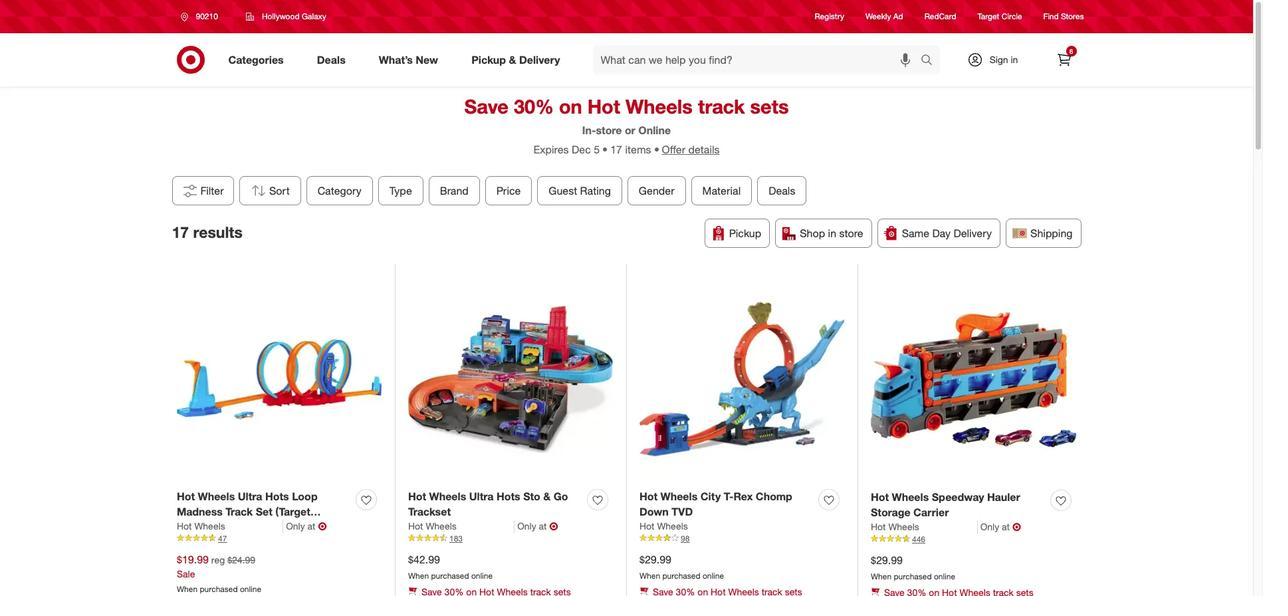 Task type: vqa. For each thing, say whether or not it's contained in the screenshot.
days
no



Task type: describe. For each thing, give the bounding box(es) containing it.
same day delivery
[[902, 227, 993, 240]]

deals for deals button
[[769, 184, 796, 198]]

gender
[[639, 184, 675, 198]]

stores
[[1062, 12, 1085, 22]]

city
[[701, 490, 721, 504]]

gender button
[[628, 176, 686, 206]]

online for speedway
[[935, 572, 956, 582]]

hot wheels down down
[[640, 521, 688, 532]]

hot wheels for hot wheels ultra hots loop madness track set (target exclusive)
[[177, 521, 225, 532]]

filter button
[[172, 176, 234, 206]]

hot wheels speedway hauler storage carrier link
[[871, 490, 1046, 521]]

price
[[497, 184, 521, 198]]

online inside $19.99 reg $24.99 sale when purchased online
[[240, 585, 261, 595]]

online for ultra
[[472, 571, 493, 581]]

save 30% on hot wheels track sets in-store or online
[[465, 94, 789, 137]]

hot wheels for hot wheels speedway hauler storage carrier
[[871, 521, 920, 533]]

hot wheels ultra hots sto & go trackset link
[[408, 490, 582, 520]]

$24.99
[[228, 555, 256, 566]]

save
[[465, 94, 509, 118]]

day
[[933, 227, 951, 240]]

track
[[698, 94, 745, 118]]

offer details
[[662, 143, 720, 156]]

search
[[915, 54, 947, 68]]

pickup & delivery
[[472, 53, 560, 66]]

hot wheels link for $29.99
[[871, 521, 978, 534]]

hot wheels speedway hauler storage carrier
[[871, 491, 1021, 519]]

or
[[625, 124, 636, 137]]

hollywood galaxy
[[262, 11, 327, 21]]

pickup button
[[705, 219, 770, 248]]

hot wheels city t-rex chomp down tvd link
[[640, 490, 814, 520]]

hot down down
[[640, 521, 655, 532]]

find
[[1044, 12, 1059, 22]]

reg
[[211, 555, 225, 566]]

30%
[[514, 94, 554, 118]]

t-
[[724, 490, 734, 504]]

wheels for $42.99's hot wheels link
[[426, 521, 457, 532]]

$19.99
[[177, 553, 209, 567]]

weekly ad link
[[866, 11, 904, 22]]

$29.99 for hot wheels speedway hauler storage carrier
[[871, 554, 903, 567]]

wheels for hot wheels ultra hots sto & go trackset link
[[429, 490, 466, 504]]

wheels for hot wheels city t-rex chomp down tvd link on the right of page
[[661, 490, 698, 504]]

purchased for hot wheels speedway hauler storage carrier
[[894, 572, 932, 582]]

$42.99
[[408, 553, 440, 567]]

only at ¬ for hot wheels speedway hauler storage carrier
[[981, 521, 1022, 534]]

on
[[560, 94, 583, 118]]

search button
[[915, 45, 947, 77]]

¬ for hot wheels ultra hots sto & go trackset
[[550, 520, 558, 533]]

hot down storage
[[871, 521, 886, 533]]

go
[[554, 490, 568, 504]]

circle
[[1002, 12, 1023, 22]]

at for hot wheels speedway hauler storage carrier
[[1003, 521, 1010, 533]]

loop
[[292, 490, 318, 504]]

down
[[640, 506, 669, 519]]

rating
[[580, 184, 611, 198]]

hot wheels for hot wheels ultra hots sto & go trackset
[[408, 521, 457, 532]]

registry link
[[815, 11, 845, 22]]

$29.99 when purchased online for hot wheels city t-rex chomp down tvd
[[640, 553, 724, 581]]

hots for sto
[[497, 490, 521, 504]]

only for go
[[518, 521, 537, 532]]

¬ for hot wheels speedway hauler storage carrier
[[1013, 521, 1022, 534]]

carrier
[[914, 506, 950, 519]]

sets
[[751, 94, 789, 118]]

hot wheels link down down
[[640, 520, 688, 533]]

sign
[[990, 54, 1009, 65]]

hot inside the hot wheels ultra hots sto & go trackset
[[408, 490, 426, 504]]

(target
[[276, 506, 311, 519]]

material
[[703, 184, 741, 198]]

hot wheels ultra hots loop madness track set (target exclusive) link
[[177, 490, 351, 534]]

when for hot wheels ultra hots sto & go trackset
[[408, 571, 429, 581]]

in for sign
[[1011, 54, 1019, 65]]

find stores link
[[1044, 11, 1085, 22]]

brand
[[440, 184, 469, 198]]

hot down madness
[[177, 521, 192, 532]]

17 for 17 results
[[172, 223, 189, 241]]

shop
[[800, 227, 826, 240]]

price button
[[485, 176, 532, 206]]

find stores
[[1044, 12, 1085, 22]]

hot wheels city t-rex chomp down tvd
[[640, 490, 793, 519]]

wheels for hot wheels link related to $29.99
[[889, 521, 920, 533]]

online for city
[[703, 571, 724, 581]]

shipping
[[1031, 227, 1073, 240]]

183 link
[[408, 533, 613, 545]]

6 link
[[1050, 45, 1079, 75]]

redcard link
[[925, 11, 957, 22]]

wheels for hot wheels link for $19.99
[[194, 521, 225, 532]]

shipping button
[[1006, 219, 1082, 248]]

category
[[318, 184, 361, 198]]

when for hot wheels city t-rex chomp down tvd
[[640, 571, 661, 581]]

hot wheels ultra hots loop madness track set (target exclusive)
[[177, 490, 318, 534]]

2 horizontal spatial only
[[981, 521, 1000, 533]]

items
[[626, 143, 652, 156]]

pickup for pickup & delivery
[[472, 53, 506, 66]]

online
[[639, 124, 671, 137]]

5
[[594, 143, 600, 156]]

purchased inside $19.99 reg $24.99 sale when purchased online
[[200, 585, 238, 595]]

90210
[[196, 11, 218, 21]]

target circle
[[978, 12, 1023, 22]]

deals for deals link
[[317, 53, 346, 66]]

wheels for "hot wheels speedway hauler storage carrier" link
[[892, 491, 929, 504]]

registry
[[815, 12, 845, 22]]

hot inside hot wheels city t-rex chomp down tvd
[[640, 490, 658, 504]]

¬ for hot wheels ultra hots loop madness track set (target exclusive)
[[318, 520, 327, 533]]

ultra for set
[[238, 490, 262, 504]]

hots for loop
[[265, 490, 289, 504]]



Task type: locate. For each thing, give the bounding box(es) containing it.
0 horizontal spatial store
[[596, 124, 622, 137]]

only up 446 'link'
[[981, 521, 1000, 533]]

2 horizontal spatial at
[[1003, 521, 1010, 533]]

store left 'or'
[[596, 124, 622, 137]]

at down (target
[[308, 521, 316, 532]]

track
[[226, 506, 253, 519]]

purchased inside $42.99 when purchased online
[[431, 571, 469, 581]]

What can we help you find? suggestions appear below search field
[[593, 45, 924, 75]]

purchased down '98'
[[663, 571, 701, 581]]

hot wheels down madness
[[177, 521, 225, 532]]

brand button
[[429, 176, 480, 206]]

1 horizontal spatial in
[[1011, 54, 1019, 65]]

$19.99 reg $24.99 sale when purchased online
[[177, 553, 261, 595]]

0 horizontal spatial pickup
[[472, 53, 506, 66]]

1 hots from the left
[[265, 490, 289, 504]]

$29.99 when purchased online down '98'
[[640, 553, 724, 581]]

deals inside deals link
[[317, 53, 346, 66]]

90210 button
[[172, 5, 232, 29]]

hauler
[[988, 491, 1021, 504]]

purchased down the $42.99 at the left
[[431, 571, 469, 581]]

wheels up storage
[[892, 491, 929, 504]]

ultra
[[238, 490, 262, 504], [469, 490, 494, 504]]

delivery
[[519, 53, 560, 66], [954, 227, 993, 240]]

pickup down material button
[[730, 227, 762, 240]]

hots inside hot wheels ultra hots loop madness track set (target exclusive)
[[265, 490, 289, 504]]

deals inside deals button
[[769, 184, 796, 198]]

hot inside hot wheels speedway hauler storage carrier
[[871, 491, 889, 504]]

17 items
[[611, 143, 652, 156]]

sign in link
[[956, 45, 1039, 75]]

shop in store button
[[776, 219, 873, 248]]

weekly
[[866, 12, 892, 22]]

0 horizontal spatial only at ¬
[[286, 520, 327, 533]]

1 vertical spatial &
[[544, 490, 551, 504]]

0 horizontal spatial ¬
[[318, 520, 327, 533]]

only for track
[[286, 521, 305, 532]]

1 horizontal spatial &
[[544, 490, 551, 504]]

1 horizontal spatial only
[[518, 521, 537, 532]]

ad
[[894, 12, 904, 22]]

0 horizontal spatial delivery
[[519, 53, 560, 66]]

only up 183 link on the left
[[518, 521, 537, 532]]

when inside $19.99 reg $24.99 sale when purchased online
[[177, 585, 198, 595]]

$29.99 for hot wheels city t-rex chomp down tvd
[[640, 553, 672, 567]]

set
[[256, 506, 273, 519]]

hollywood
[[262, 11, 300, 21]]

target
[[978, 12, 1000, 22]]

wheels inside save 30% on hot wheels track sets in-store or online
[[626, 94, 693, 118]]

only at ¬ down hauler
[[981, 521, 1022, 534]]

1 ultra from the left
[[238, 490, 262, 504]]

wheels down storage
[[889, 521, 920, 533]]

in for shop
[[829, 227, 837, 240]]

type button
[[378, 176, 423, 206]]

1 horizontal spatial 17
[[611, 143, 623, 156]]

purchased down reg
[[200, 585, 238, 595]]

$29.99 down storage
[[871, 554, 903, 567]]

wheels up trackset
[[429, 490, 466, 504]]

wheels inside hot wheels speedway hauler storage carrier
[[892, 491, 929, 504]]

hots inside the hot wheels ultra hots sto & go trackset
[[497, 490, 521, 504]]

1 vertical spatial deals
[[769, 184, 796, 198]]

47 link
[[177, 533, 382, 545]]

1 vertical spatial in
[[829, 227, 837, 240]]

0 horizontal spatial $29.99 when purchased online
[[640, 553, 724, 581]]

0 vertical spatial store
[[596, 124, 622, 137]]

17 right 5
[[611, 143, 623, 156]]

wheels down madness
[[194, 521, 225, 532]]

hot wheels link for $42.99
[[408, 520, 515, 533]]

1 horizontal spatial deals
[[769, 184, 796, 198]]

1 horizontal spatial store
[[840, 227, 864, 240]]

sort
[[269, 184, 290, 198]]

online down 446 'link'
[[935, 572, 956, 582]]

0 vertical spatial pickup
[[472, 53, 506, 66]]

$42.99 when purchased online
[[408, 553, 493, 581]]

delivery up 30%
[[519, 53, 560, 66]]

1 horizontal spatial ¬
[[550, 520, 558, 533]]

guest rating button
[[537, 176, 622, 206]]

1 horizontal spatial $29.99
[[871, 554, 903, 567]]

0 vertical spatial &
[[509, 53, 517, 66]]

& inside the hot wheels ultra hots sto & go trackset
[[544, 490, 551, 504]]

1 vertical spatial store
[[840, 227, 864, 240]]

183
[[450, 534, 463, 544]]

only at ¬ down (target
[[286, 520, 327, 533]]

offer details button
[[652, 143, 720, 158]]

wheels
[[626, 94, 693, 118], [198, 490, 235, 504], [429, 490, 466, 504], [661, 490, 698, 504], [892, 491, 929, 504], [194, 521, 225, 532], [426, 521, 457, 532], [657, 521, 688, 532], [889, 521, 920, 533]]

47
[[218, 534, 227, 544]]

at down sto
[[539, 521, 547, 532]]

hot up in-
[[588, 94, 621, 118]]

17 for 17 items
[[611, 143, 623, 156]]

pickup for pickup
[[730, 227, 762, 240]]

2 horizontal spatial only at ¬
[[981, 521, 1022, 534]]

wheels up online
[[626, 94, 693, 118]]

exclusive)
[[177, 521, 227, 534]]

17 results
[[172, 223, 243, 241]]

0 horizontal spatial &
[[509, 53, 517, 66]]

store inside shop in store "button"
[[840, 227, 864, 240]]

1 horizontal spatial ultra
[[469, 490, 494, 504]]

0 horizontal spatial $29.99
[[640, 553, 672, 567]]

hot inside save 30% on hot wheels track sets in-store or online
[[588, 94, 621, 118]]

6
[[1070, 47, 1074, 55]]

hot wheels speedway hauler storage carrier image
[[871, 277, 1077, 483], [871, 277, 1077, 483]]

wheels up madness
[[198, 490, 235, 504]]

¬
[[318, 520, 327, 533], [550, 520, 558, 533], [1013, 521, 1022, 534]]

446
[[913, 535, 926, 545]]

wheels inside the hot wheels ultra hots sto & go trackset
[[429, 490, 466, 504]]

hot wheels link for $19.99
[[177, 520, 284, 533]]

when down storage
[[871, 572, 892, 582]]

0 horizontal spatial 17
[[172, 223, 189, 241]]

0 horizontal spatial deals
[[317, 53, 346, 66]]

1 horizontal spatial only at ¬
[[518, 520, 558, 533]]

category button
[[306, 176, 373, 206]]

in inside shop in store "button"
[[829, 227, 837, 240]]

1 vertical spatial 17
[[172, 223, 189, 241]]

dec
[[572, 143, 591, 156]]

hots
[[265, 490, 289, 504], [497, 490, 521, 504]]

at for hot wheels ultra hots loop madness track set (target exclusive)
[[308, 521, 316, 532]]

$29.99 when purchased online
[[640, 553, 724, 581], [871, 554, 956, 582]]

1 horizontal spatial $29.99 when purchased online
[[871, 554, 956, 582]]

17 left results
[[172, 223, 189, 241]]

ultra up track
[[238, 490, 262, 504]]

1 horizontal spatial delivery
[[954, 227, 993, 240]]

deals down galaxy
[[317, 53, 346, 66]]

when for hot wheels speedway hauler storage carrier
[[871, 572, 892, 582]]

hot wheels link
[[177, 520, 284, 533], [408, 520, 515, 533], [640, 520, 688, 533], [871, 521, 978, 534]]

at for hot wheels ultra hots sto & go trackset
[[539, 521, 547, 532]]

0 horizontal spatial ultra
[[238, 490, 262, 504]]

& up 30%
[[509, 53, 517, 66]]

only
[[286, 521, 305, 532], [518, 521, 537, 532], [981, 521, 1000, 533]]

hot wheels down storage
[[871, 521, 920, 533]]

pickup
[[472, 53, 506, 66], [730, 227, 762, 240]]

pickup & delivery link
[[460, 45, 577, 75]]

hot up down
[[640, 490, 658, 504]]

online down $24.99
[[240, 585, 261, 595]]

hot wheels link up 183
[[408, 520, 515, 533]]

wheels for hot wheels ultra hots loop madness track set (target exclusive) link
[[198, 490, 235, 504]]

ultra inside the hot wheels ultra hots sto & go trackset
[[469, 490, 494, 504]]

when inside $42.99 when purchased online
[[408, 571, 429, 581]]

sto
[[524, 490, 541, 504]]

0 horizontal spatial at
[[308, 521, 316, 532]]

1 horizontal spatial hots
[[497, 490, 521, 504]]

madness
[[177, 506, 223, 519]]

in right sign
[[1011, 54, 1019, 65]]

sign in
[[990, 54, 1019, 65]]

wheels down tvd
[[657, 521, 688, 532]]

hot wheels ultra hots sto & go trackset
[[408, 490, 568, 519]]

purchased
[[431, 571, 469, 581], [663, 571, 701, 581], [894, 572, 932, 582], [200, 585, 238, 595]]

deals button
[[758, 176, 807, 206]]

98
[[681, 534, 690, 544]]

hot wheels link up 446 on the right bottom of the page
[[871, 521, 978, 534]]

when
[[408, 571, 429, 581], [640, 571, 661, 581], [871, 572, 892, 582], [177, 585, 198, 595]]

store
[[596, 124, 622, 137], [840, 227, 864, 240]]

1 horizontal spatial pickup
[[730, 227, 762, 240]]

sort button
[[239, 176, 301, 206]]

delivery for same day delivery
[[954, 227, 993, 240]]

what's new link
[[368, 45, 455, 75]]

purchased for hot wheels city t-rex chomp down tvd
[[663, 571, 701, 581]]

hot up storage
[[871, 491, 889, 504]]

what's new
[[379, 53, 438, 66]]

pickup inside 'button'
[[730, 227, 762, 240]]

0 horizontal spatial in
[[829, 227, 837, 240]]

hot wheels city t-rex chomp down tvd image
[[640, 277, 845, 482], [640, 277, 845, 482]]

sale
[[177, 569, 195, 580]]

0 horizontal spatial only
[[286, 521, 305, 532]]

store inside save 30% on hot wheels track sets in-store or online
[[596, 124, 622, 137]]

hot wheels ultra hots sto & go trackset image
[[408, 277, 613, 482], [408, 277, 613, 482]]

weekly ad
[[866, 12, 904, 22]]

0 vertical spatial in
[[1011, 54, 1019, 65]]

$29.99
[[640, 553, 672, 567], [871, 554, 903, 567]]

2 horizontal spatial ¬
[[1013, 521, 1022, 534]]

0 horizontal spatial hots
[[265, 490, 289, 504]]

deals up shop in store "button"
[[769, 184, 796, 198]]

wheels inside hot wheels city t-rex chomp down tvd
[[661, 490, 698, 504]]

wheels inside hot wheels ultra hots loop madness track set (target exclusive)
[[198, 490, 235, 504]]

target circle link
[[978, 11, 1023, 22]]

98 link
[[640, 533, 845, 545]]

0 vertical spatial delivery
[[519, 53, 560, 66]]

at down hauler
[[1003, 521, 1010, 533]]

$29.99 down down
[[640, 553, 672, 567]]

filter
[[201, 184, 224, 198]]

2 ultra from the left
[[469, 490, 494, 504]]

wheels for hot wheels link underneath down
[[657, 521, 688, 532]]

only at ¬ for hot wheels ultra hots loop madness track set (target exclusive)
[[286, 520, 327, 533]]

delivery for pickup & delivery
[[519, 53, 560, 66]]

in inside sign in link
[[1011, 54, 1019, 65]]

chomp
[[756, 490, 793, 504]]

1 vertical spatial pickup
[[730, 227, 762, 240]]

hot inside hot wheels ultra hots loop madness track set (target exclusive)
[[177, 490, 195, 504]]

ultra left sto
[[469, 490, 494, 504]]

online down 183 link on the left
[[472, 571, 493, 581]]

galaxy
[[302, 11, 327, 21]]

guest
[[549, 184, 577, 198]]

hot wheels down trackset
[[408, 521, 457, 532]]

2 hots from the left
[[497, 490, 521, 504]]

hot up madness
[[177, 490, 195, 504]]

delivery inside "button"
[[954, 227, 993, 240]]

details
[[689, 143, 720, 156]]

1 vertical spatial delivery
[[954, 227, 993, 240]]

purchased for hot wheels ultra hots sto & go trackset
[[431, 571, 469, 581]]

shop in store
[[800, 227, 864, 240]]

hot down trackset
[[408, 521, 423, 532]]

categories
[[228, 53, 284, 66]]

in right shop in the top of the page
[[829, 227, 837, 240]]

hot up trackset
[[408, 490, 426, 504]]

wheels down trackset
[[426, 521, 457, 532]]

0 vertical spatial 17
[[611, 143, 623, 156]]

hollywood galaxy button
[[237, 5, 335, 29]]

hots left sto
[[497, 490, 521, 504]]

speedway
[[932, 491, 985, 504]]

in
[[1011, 54, 1019, 65], [829, 227, 837, 240]]

only down (target
[[286, 521, 305, 532]]

$29.99 when purchased online down 446 on the right bottom of the page
[[871, 554, 956, 582]]

ultra inside hot wheels ultra hots loop madness track set (target exclusive)
[[238, 490, 262, 504]]

when down down
[[640, 571, 661, 581]]

type
[[389, 184, 412, 198]]

tvd
[[672, 506, 693, 519]]

only at ¬ for hot wheels ultra hots sto & go trackset
[[518, 520, 558, 533]]

hots up 'set'
[[265, 490, 289, 504]]

& left go
[[544, 490, 551, 504]]

trackset
[[408, 506, 451, 519]]

delivery right day at the top right of page
[[954, 227, 993, 240]]

wheels up tvd
[[661, 490, 698, 504]]

pickup up the save at the top
[[472, 53, 506, 66]]

hot wheels ultra hots loop madness track set (target exclusive) image
[[177, 277, 382, 482], [177, 277, 382, 482]]

ultra for trackset
[[469, 490, 494, 504]]

online down 98 link
[[703, 571, 724, 581]]

categories link
[[217, 45, 300, 75]]

same
[[902, 227, 930, 240]]

&
[[509, 53, 517, 66], [544, 490, 551, 504]]

online inside $42.99 when purchased online
[[472, 571, 493, 581]]

0 vertical spatial deals
[[317, 53, 346, 66]]

$29.99 when purchased online for hot wheels speedway hauler storage carrier
[[871, 554, 956, 582]]

when down the $42.99 at the left
[[408, 571, 429, 581]]

1 horizontal spatial at
[[539, 521, 547, 532]]

purchased down 446 on the right bottom of the page
[[894, 572, 932, 582]]

only at ¬ down sto
[[518, 520, 558, 533]]

guest rating
[[549, 184, 611, 198]]

new
[[416, 53, 438, 66]]

when down sale
[[177, 585, 198, 595]]

store right shop in the top of the page
[[840, 227, 864, 240]]

hot wheels link up 47
[[177, 520, 284, 533]]



